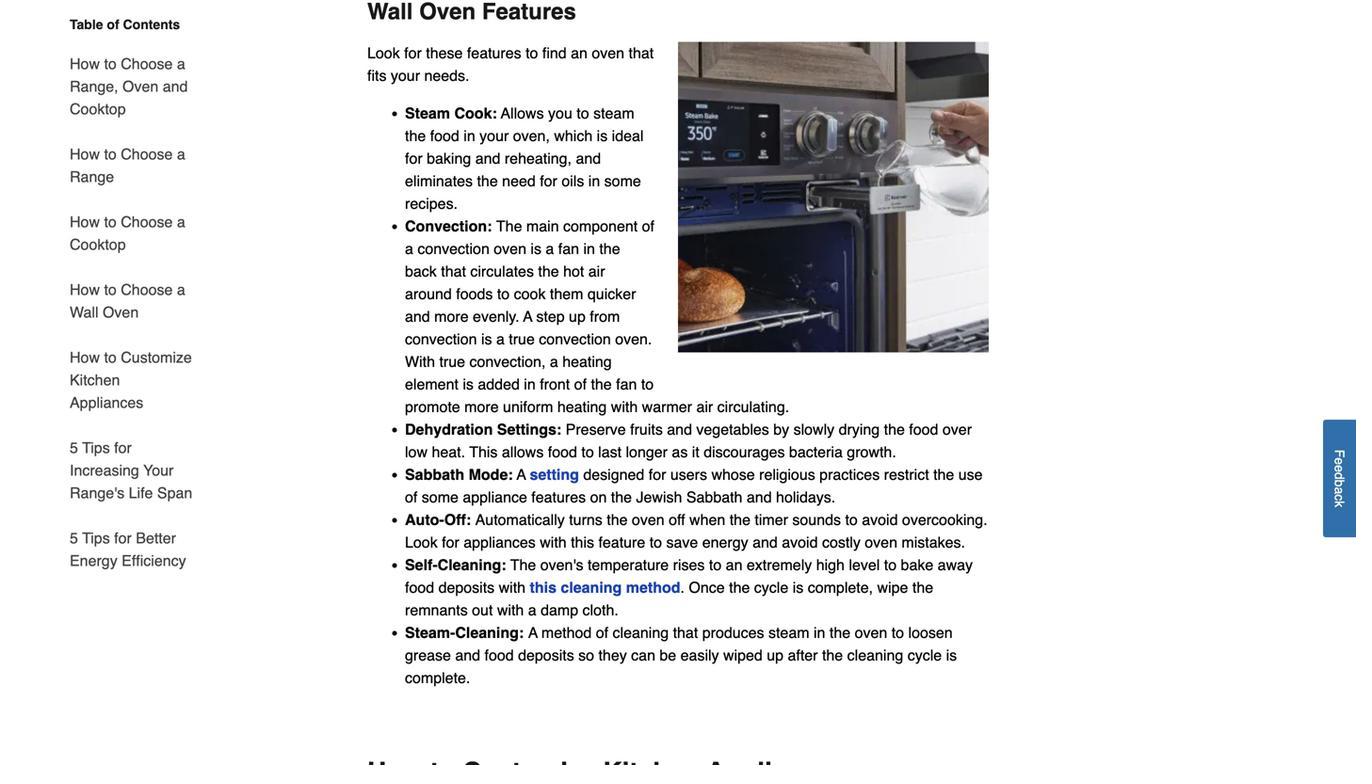 Task type: vqa. For each thing, say whether or not it's contained in the screenshot.
oven's
yes



Task type: locate. For each thing, give the bounding box(es) containing it.
1 vertical spatial sabbath
[[686, 489, 743, 506]]

slowly
[[794, 421, 835, 438]]

some up the auto-off:
[[422, 489, 459, 506]]

is inside 'a method of cleaning that produces steam in the oven to loosen grease and food deposits so they can be easily wiped up after the cleaning cycle is complete.'
[[946, 647, 957, 664]]

this inside automatically turns the oven off when the timer sounds to avoid overcooking. look for appliances with this feature to save energy and avoid costly oven mistakes.
[[571, 534, 594, 551]]

1 vertical spatial steam
[[768, 624, 810, 642]]

with inside the oven's temperature rises to an extremely high level to bake away food deposits with
[[499, 579, 526, 597]]

how to choose a cooktop
[[70, 213, 185, 253]]

an
[[571, 44, 588, 62], [726, 557, 743, 574]]

remnants
[[405, 602, 468, 619]]

up left "after"
[[767, 647, 784, 664]]

0 horizontal spatial method
[[541, 624, 592, 642]]

oven inside 'a method of cleaning that produces steam in the oven to loosen grease and food deposits so they can be easily wiped up after the cleaning cycle is complete.'
[[855, 624, 887, 642]]

method inside 'a method of cleaning that produces steam in the oven to loosen grease and food deposits so they can be easily wiped up after the cleaning cycle is complete.'
[[541, 624, 592, 642]]

avoid up level
[[862, 511, 898, 529]]

0 vertical spatial look
[[367, 44, 400, 62]]

2 vertical spatial cleaning
[[847, 647, 903, 664]]

1 vertical spatial true
[[439, 353, 465, 371]]

choose inside how to choose a range, oven and cooktop
[[121, 55, 173, 73]]

how for how to choose a wall oven
[[70, 281, 100, 299]]

steam
[[405, 105, 450, 122]]

1 vertical spatial features
[[531, 489, 586, 506]]

1 cooktop from the top
[[70, 100, 126, 118]]

1 vertical spatial cleaning
[[613, 624, 669, 642]]

0 vertical spatial heating
[[562, 353, 612, 371]]

produces
[[702, 624, 764, 642]]

of up 'auto-'
[[405, 489, 418, 506]]

1 how from the top
[[70, 55, 100, 73]]

a down how to choose a range link
[[177, 213, 185, 231]]

to down how to choose a cooktop at the top left of page
[[104, 281, 117, 299]]

wipe
[[877, 579, 908, 597]]

growth.
[[847, 444, 896, 461]]

choose for wall
[[121, 281, 173, 299]]

away
[[938, 557, 973, 574]]

2 choose from the top
[[121, 146, 173, 163]]

2 how from the top
[[70, 146, 100, 163]]

a up k
[[1332, 487, 1347, 495]]

0 vertical spatial cleaning
[[561, 579, 622, 597]]

to up kitchen
[[104, 349, 117, 366]]

steam-cleaning:
[[405, 624, 528, 642]]

this cleaning method
[[530, 579, 680, 597]]

0 horizontal spatial this
[[530, 579, 557, 597]]

with down appliances
[[499, 579, 526, 597]]

with
[[611, 398, 638, 416], [540, 534, 567, 551], [499, 579, 526, 597], [497, 602, 524, 619]]

the main component of a convection oven is a fan in the back that circulates the hot air around foods to cook them quicker and more evenly. a step up from convection is a true convection oven. with true convection, a heating element is added in front of the fan to promote more uniform heating with warmer air circulating.
[[405, 218, 789, 416]]

1 vertical spatial cleaning:
[[455, 624, 524, 642]]

up inside the main component of a convection oven is a fan in the back that circulates the hot air around foods to cook them quicker and more evenly. a step up from convection is a true convection oven. with true convection, a heating element is added in front of the fan to promote more uniform heating with warmer air circulating.
[[569, 308, 586, 325]]

0 vertical spatial oven
[[122, 78, 158, 95]]

1 horizontal spatial avoid
[[862, 511, 898, 529]]

this down turns
[[571, 534, 594, 551]]

cleaning up cloth.
[[561, 579, 622, 597]]

extremely
[[747, 557, 812, 574]]

how inside how to choose a cooktop
[[70, 213, 100, 231]]

look up self-
[[405, 534, 438, 551]]

some inside designed for users whose religious practices restrict the use of some appliance features on the jewish sabbath and holidays.
[[422, 489, 459, 506]]

1 horizontal spatial an
[[726, 557, 743, 574]]

air up vegetables
[[696, 398, 713, 416]]

true up convection,
[[509, 331, 535, 348]]

true up 'element'
[[439, 353, 465, 371]]

to left find
[[526, 44, 538, 62]]

cleaning up can
[[613, 624, 669, 642]]

oven right range,
[[122, 78, 158, 95]]

tips
[[82, 439, 110, 457], [82, 530, 110, 547]]

how to choose a wall oven
[[70, 281, 185, 321]]

e up d at the right bottom
[[1332, 458, 1347, 465]]

oven down jewish
[[632, 511, 665, 529]]

for inside designed for users whose religious practices restrict the use of some appliance features on the jewish sabbath and holidays.
[[649, 466, 666, 484]]

oven for wall
[[103, 304, 139, 321]]

choose inside how to choose a wall oven
[[121, 281, 173, 299]]

5 for 5 tips for better energy efficiency
[[70, 530, 78, 547]]

1 vertical spatial that
[[441, 263, 466, 280]]

heating up preserve
[[557, 398, 607, 416]]

to up range
[[104, 146, 117, 163]]

5 inside 5 tips for increasing your range's life span
[[70, 439, 78, 457]]

appliances
[[70, 394, 143, 412]]

a down how to choose a range, oven and cooktop link
[[177, 146, 185, 163]]

up down them
[[569, 308, 586, 325]]

with right out
[[497, 602, 524, 619]]

how up range,
[[70, 55, 100, 73]]

can
[[631, 647, 655, 664]]

choose inside how to choose a range
[[121, 146, 173, 163]]

the right once
[[729, 579, 750, 597]]

cook:
[[454, 105, 497, 122]]

foods
[[456, 285, 493, 303]]

1 vertical spatial deposits
[[518, 647, 574, 664]]

to left last
[[581, 444, 594, 461]]

1 horizontal spatial features
[[531, 489, 586, 506]]

auto-off:
[[405, 511, 475, 529]]

0 vertical spatial steam
[[593, 105, 634, 122]]

1 horizontal spatial air
[[696, 398, 713, 416]]

4 choose from the top
[[121, 281, 173, 299]]

to left loosen
[[892, 624, 904, 642]]

that up easily
[[673, 624, 698, 642]]

1 vertical spatial cycle
[[908, 647, 942, 664]]

0 vertical spatial a
[[523, 308, 532, 325]]

1 horizontal spatial sabbath
[[686, 489, 743, 506]]

1 horizontal spatial steam
[[768, 624, 810, 642]]

d
[[1332, 473, 1347, 480]]

0 horizontal spatial your
[[391, 67, 420, 84]]

k
[[1332, 501, 1347, 508]]

your inside 'allows you to steam the food in your oven, which is ideal for baking and reheating, and eliminates the need for oils in some recipes.'
[[480, 127, 509, 145]]

a down contents on the top left of the page
[[177, 55, 185, 73]]

to inside 'a method of cleaning that produces steam in the oven to loosen grease and food deposits so they can be easily wiped up after the cleaning cycle is complete.'
[[892, 624, 904, 642]]

0 vertical spatial method
[[626, 579, 680, 597]]

1 horizontal spatial look
[[405, 534, 438, 551]]

3 how from the top
[[70, 213, 100, 231]]

the up energy
[[730, 511, 751, 529]]

1 vertical spatial method
[[541, 624, 592, 642]]

0 vertical spatial up
[[569, 308, 586, 325]]

how inside how to choose a range, oven and cooktop
[[70, 55, 100, 73]]

the down appliances
[[510, 557, 536, 574]]

that inside 'a method of cleaning that produces steam in the oven to loosen grease and food deposits so they can be easily wiped up after the cleaning cycle is complete.'
[[673, 624, 698, 642]]

a up "customize"
[[177, 281, 185, 299]]

1 vertical spatial fan
[[616, 376, 637, 393]]

how to customize kitchen appliances link
[[70, 335, 196, 426]]

better
[[136, 530, 176, 547]]

sabbath down the heat.
[[405, 466, 464, 484]]

choose inside how to choose a cooktop
[[121, 213, 173, 231]]

0 vertical spatial cooktop
[[70, 100, 126, 118]]

how for how to customize kitchen appliances
[[70, 349, 100, 366]]

how to choose a range, oven and cooktop link
[[70, 41, 196, 132]]

0 horizontal spatial deposits
[[438, 579, 495, 597]]

your down cook:
[[480, 127, 509, 145]]

tips up energy
[[82, 530, 110, 547]]

1 horizontal spatial this
[[571, 534, 594, 551]]

5 inside 5 tips for better energy efficiency
[[70, 530, 78, 547]]

1 5 from the top
[[70, 439, 78, 457]]

0 vertical spatial an
[[571, 44, 588, 62]]

2 tips from the top
[[82, 530, 110, 547]]

cleaning: down appliances
[[438, 557, 506, 574]]

choose
[[121, 55, 173, 73], [121, 146, 173, 163], [121, 213, 173, 231], [121, 281, 173, 299]]

choose for range,
[[121, 55, 173, 73]]

0 vertical spatial this
[[571, 534, 594, 551]]

0 vertical spatial air
[[588, 263, 605, 280]]

how inside how to choose a wall oven
[[70, 281, 100, 299]]

oven's
[[540, 557, 583, 574]]

a
[[523, 308, 532, 325], [517, 466, 526, 484], [528, 624, 538, 642]]

with inside the main component of a convection oven is a fan in the back that circulates the hot air around foods to cook them quicker and more evenly. a step up from convection is a true convection oven. with true convection, a heating element is added in front of the fan to promote more uniform heating with warmer air circulating.
[[611, 398, 638, 416]]

0 vertical spatial 5
[[70, 439, 78, 457]]

promote
[[405, 398, 460, 416]]

oven right find
[[592, 44, 624, 62]]

the down the complete,
[[830, 624, 851, 642]]

with up oven's
[[540, 534, 567, 551]]

1 vertical spatial the
[[510, 557, 536, 574]]

look inside automatically turns the oven off when the timer sounds to avoid overcooking. look for appliances with this feature to save energy and avoid costly oven mistakes.
[[405, 534, 438, 551]]

with inside automatically turns the oven off when the timer sounds to avoid overcooking. look for appliances with this feature to save energy and avoid costly oven mistakes.
[[540, 534, 567, 551]]

an inside look for these features to find an oven that fits your needs.
[[571, 44, 588, 62]]

1 horizontal spatial deposits
[[518, 647, 574, 664]]

and inside the main component of a convection oven is a fan in the back that circulates the hot air around foods to cook them quicker and more evenly. a step up from convection is a true convection oven. with true convection, a heating element is added in front of the fan to promote more uniform heating with warmer air circulating.
[[405, 308, 430, 325]]

2 vertical spatial that
[[673, 624, 698, 642]]

heat.
[[432, 444, 465, 461]]

heating up front
[[562, 353, 612, 371]]

e
[[1332, 458, 1347, 465], [1332, 465, 1347, 473]]

features
[[467, 44, 521, 62], [531, 489, 586, 506]]

1 vertical spatial some
[[422, 489, 459, 506]]

for left oils
[[540, 172, 557, 190]]

more up dehydration settings:
[[464, 398, 499, 416]]

method
[[626, 579, 680, 597], [541, 624, 592, 642]]

0 vertical spatial features
[[467, 44, 521, 62]]

for left better
[[114, 530, 132, 547]]

2 vertical spatial a
[[528, 624, 538, 642]]

a inside 'a method of cleaning that produces steam in the oven to loosen grease and food deposits so they can be easily wiped up after the cleaning cycle is complete.'
[[528, 624, 538, 642]]

0 vertical spatial that
[[629, 44, 654, 62]]

2 horizontal spatial that
[[673, 624, 698, 642]]

0 vertical spatial some
[[604, 172, 641, 190]]

5 tips for better energy efficiency link
[[70, 516, 196, 573]]

this up damp
[[530, 579, 557, 597]]

for inside look for these features to find an oven that fits your needs.
[[404, 44, 422, 62]]

0 vertical spatial sabbath
[[405, 466, 464, 484]]

1 horizontal spatial up
[[767, 647, 784, 664]]

f e e d b a c k button
[[1323, 420, 1356, 538]]

once
[[689, 579, 725, 597]]

true
[[509, 331, 535, 348], [439, 353, 465, 371]]

1 vertical spatial 5
[[70, 530, 78, 547]]

3 choose from the top
[[121, 213, 173, 231]]

1 vertical spatial oven
[[103, 304, 139, 321]]

0 horizontal spatial steam
[[593, 105, 634, 122]]

and inside automatically turns the oven off when the timer sounds to avoid overcooking. look for appliances with this feature to save energy and avoid costly oven mistakes.
[[753, 534, 778, 551]]

e up b
[[1332, 465, 1347, 473]]

fan down the oven.
[[616, 376, 637, 393]]

uniform
[[503, 398, 553, 416]]

1 vertical spatial tips
[[82, 530, 110, 547]]

the up growth.
[[884, 421, 905, 438]]

self-cleaning:
[[405, 557, 506, 574]]

0 vertical spatial cycle
[[754, 579, 789, 597]]

1 vertical spatial up
[[767, 647, 784, 664]]

complete.
[[405, 670, 470, 687]]

timer
[[755, 511, 788, 529]]

that up ideal
[[629, 44, 654, 62]]

cleaning:
[[438, 557, 506, 574], [455, 624, 524, 642]]

last
[[598, 444, 622, 461]]

setting link
[[530, 466, 579, 484]]

that up foods
[[441, 263, 466, 280]]

more down around on the top
[[434, 308, 469, 325]]

1 vertical spatial your
[[480, 127, 509, 145]]

0 horizontal spatial features
[[467, 44, 521, 62]]

deposits left so
[[518, 647, 574, 664]]

0 vertical spatial deposits
[[438, 579, 495, 597]]

in
[[464, 127, 475, 145], [588, 172, 600, 190], [583, 240, 595, 258], [524, 376, 536, 393], [814, 624, 825, 642]]

and
[[163, 78, 188, 95], [475, 150, 500, 167], [576, 150, 601, 167], [405, 308, 430, 325], [667, 421, 692, 438], [747, 489, 772, 506], [753, 534, 778, 551], [455, 647, 480, 664]]

and up as
[[667, 421, 692, 438]]

in up "after"
[[814, 624, 825, 642]]

rises
[[673, 557, 705, 574]]

1 horizontal spatial some
[[604, 172, 641, 190]]

customize
[[121, 349, 192, 366]]

choose down how to choose a cooktop link
[[121, 281, 173, 299]]

mistakes.
[[902, 534, 965, 551]]

deposits inside the oven's temperature rises to an extremely high level to bake away food deposits with
[[438, 579, 495, 597]]

evenly.
[[473, 308, 519, 325]]

convection:
[[405, 218, 496, 235]]

0 vertical spatial fan
[[558, 240, 579, 258]]

oven inside how to choose a range, oven and cooktop
[[122, 78, 158, 95]]

and down contents on the top left of the page
[[163, 78, 188, 95]]

convection
[[418, 240, 490, 258], [405, 331, 477, 348], [539, 331, 611, 348]]

choose down contents on the top left of the page
[[121, 55, 173, 73]]

from
[[590, 308, 620, 325]]

1 horizontal spatial cycle
[[908, 647, 942, 664]]

a inside how to choose a cooktop
[[177, 213, 185, 231]]

how for how to choose a range
[[70, 146, 100, 163]]

and up timer
[[747, 489, 772, 506]]

features right "these"
[[467, 44, 521, 62]]

sabbath inside designed for users whose religious practices restrict the use of some appliance features on the jewish sabbath and holidays.
[[686, 489, 743, 506]]

oven inside how to choose a wall oven
[[103, 304, 139, 321]]

around
[[405, 285, 452, 303]]

grease
[[405, 647, 451, 664]]

to up warmer
[[641, 376, 654, 393]]

0 vertical spatial avoid
[[862, 511, 898, 529]]

a inside how to choose a range
[[177, 146, 185, 163]]

of
[[107, 17, 119, 32], [642, 218, 655, 235], [574, 376, 587, 393], [405, 489, 418, 506], [596, 624, 608, 642]]

and inside the "preserve fruits and vegetables by slowly drying the food over low heat. this allows food to last longer as it discourages bacteria growth."
[[667, 421, 692, 438]]

range,
[[70, 78, 118, 95]]

cooktop up how to choose a wall oven
[[70, 236, 126, 253]]

look up fits
[[367, 44, 400, 62]]

tips inside 5 tips for better energy efficiency
[[82, 530, 110, 547]]

whose
[[711, 466, 755, 484]]

how up range
[[70, 146, 100, 163]]

and inside how to choose a range, oven and cooktop
[[163, 78, 188, 95]]

0 horizontal spatial some
[[422, 489, 459, 506]]

how down range
[[70, 213, 100, 231]]

tips for 5 tips for increasing your range's life span
[[82, 439, 110, 457]]

1 tips from the top
[[82, 439, 110, 457]]

auto-
[[405, 511, 444, 529]]

allows
[[502, 444, 544, 461]]

oven
[[592, 44, 624, 62], [494, 240, 526, 258], [632, 511, 665, 529], [865, 534, 897, 551], [855, 624, 887, 642]]

how inside how to customize kitchen appliances
[[70, 349, 100, 366]]

longer
[[626, 444, 668, 461]]

as
[[672, 444, 688, 461]]

tips up increasing
[[82, 439, 110, 457]]

for up increasing
[[114, 439, 132, 457]]

1 horizontal spatial fan
[[616, 376, 637, 393]]

deposits down 'self-cleaning:'
[[438, 579, 495, 597]]

off:
[[444, 511, 471, 529]]

the inside the oven's temperature rises to an extremely high level to bake away food deposits with
[[510, 557, 536, 574]]

for
[[404, 44, 422, 62], [405, 150, 423, 167], [540, 172, 557, 190], [114, 439, 132, 457], [649, 466, 666, 484], [114, 530, 132, 547], [442, 534, 459, 551]]

5 how from the top
[[70, 349, 100, 366]]

the down 'steam'
[[405, 127, 426, 145]]

vegetables
[[696, 421, 769, 438]]

is down evenly.
[[481, 331, 492, 348]]

5 up energy
[[70, 530, 78, 547]]

the inside the main component of a convection oven is a fan in the back that circulates the hot air around foods to cook them quicker and more evenly. a step up from convection is a true convection oven. with true convection, a heating element is added in front of the fan to promote more uniform heating with warmer air circulating.
[[496, 218, 522, 235]]

it
[[692, 444, 700, 461]]

high
[[816, 557, 845, 574]]

sabbath mode: a setting
[[405, 466, 579, 484]]

choose down how to choose a range, oven and cooktop link
[[121, 146, 173, 163]]

1 horizontal spatial true
[[509, 331, 535, 348]]

the left main
[[496, 218, 522, 235]]

0 vertical spatial the
[[496, 218, 522, 235]]

air right the hot
[[588, 263, 605, 280]]

the inside the "preserve fruits and vegetables by slowly drying the food over low heat. this allows food to last longer as it discourages bacteria growth."
[[884, 421, 905, 438]]

1 vertical spatial an
[[726, 557, 743, 574]]

1 vertical spatial avoid
[[782, 534, 818, 551]]

0 horizontal spatial that
[[441, 263, 466, 280]]

1 vertical spatial look
[[405, 534, 438, 551]]

in inside 'a method of cleaning that produces steam in the oven to loosen grease and food deposits so they can be easily wiped up after the cleaning cycle is complete.'
[[814, 624, 825, 642]]

0 vertical spatial cleaning:
[[438, 557, 506, 574]]

a inside . once the cycle is complete, wipe the remnants out with a damp cloth.
[[528, 602, 536, 619]]

. once the cycle is complete, wipe the remnants out with a damp cloth.
[[405, 579, 933, 619]]

an down energy
[[726, 557, 743, 574]]

0 horizontal spatial air
[[588, 263, 605, 280]]

2 5 from the top
[[70, 530, 78, 547]]

1 horizontal spatial your
[[480, 127, 509, 145]]

0 vertical spatial your
[[391, 67, 420, 84]]

for left "these"
[[404, 44, 422, 62]]

sounds
[[792, 511, 841, 529]]

0 horizontal spatial fan
[[558, 240, 579, 258]]

wall
[[70, 304, 98, 321]]

2 cooktop from the top
[[70, 236, 126, 253]]

for inside 5 tips for better energy efficiency
[[114, 530, 132, 547]]

self-
[[405, 557, 438, 574]]

to inside look for these features to find an oven that fits your needs.
[[526, 44, 538, 62]]

0 vertical spatial tips
[[82, 439, 110, 457]]

that inside the main component of a convection oven is a fan in the back that circulates the hot air around foods to cook them quicker and more evenly. a step up from convection is a true convection oven. with true convection, a heating element is added in front of the fan to promote more uniform heating with warmer air circulating.
[[441, 263, 466, 280]]

how inside how to choose a range
[[70, 146, 100, 163]]

heating
[[562, 353, 612, 371], [557, 398, 607, 416]]

cooktop down range,
[[70, 100, 126, 118]]

0 horizontal spatial look
[[367, 44, 400, 62]]

1 choose from the top
[[121, 55, 173, 73]]

1 vertical spatial cooktop
[[70, 236, 126, 253]]

tips inside 5 tips for increasing your range's life span
[[82, 439, 110, 457]]

1 vertical spatial this
[[530, 579, 557, 597]]

to right you
[[577, 105, 589, 122]]

method down temperature on the left of the page
[[626, 579, 680, 597]]

4 how from the top
[[70, 281, 100, 299]]

jewish
[[636, 489, 682, 506]]

a
[[177, 55, 185, 73], [177, 146, 185, 163], [177, 213, 185, 231], [405, 240, 413, 258], [546, 240, 554, 258], [177, 281, 185, 299], [496, 331, 505, 348], [550, 353, 558, 371], [1332, 487, 1347, 495], [528, 602, 536, 619]]

1 horizontal spatial that
[[629, 44, 654, 62]]

and right 'baking'
[[475, 150, 500, 167]]

0 horizontal spatial up
[[569, 308, 586, 325]]

oven right wall
[[103, 304, 139, 321]]

up inside 'a method of cleaning that produces steam in the oven to loosen grease and food deposits so they can be easily wiped up after the cleaning cycle is complete.'
[[767, 647, 784, 664]]

0 horizontal spatial an
[[571, 44, 588, 62]]

0 horizontal spatial cycle
[[754, 579, 789, 597]]

restrict
[[884, 466, 929, 484]]



Task type: describe. For each thing, give the bounding box(es) containing it.
is inside 'allows you to steam the food in your oven, which is ideal for baking and reheating, and eliminates the need for oils in some recipes.'
[[597, 127, 608, 145]]

steam-
[[405, 624, 455, 642]]

a method of cleaning that produces steam in the oven to loosen grease and food deposits so they can be easily wiped up after the cleaning cycle is complete.
[[405, 624, 957, 687]]

0 vertical spatial more
[[434, 308, 469, 325]]

how to customize kitchen appliances
[[70, 349, 192, 412]]

is left "added" at the left of the page
[[463, 376, 474, 393]]

that inside look for these features to find an oven that fits your needs.
[[629, 44, 654, 62]]

1 vertical spatial air
[[696, 398, 713, 416]]

to up "wipe"
[[884, 557, 897, 574]]

low
[[405, 444, 428, 461]]

of right front
[[574, 376, 587, 393]]

in down component
[[583, 240, 595, 258]]

when
[[689, 511, 725, 529]]

to inside how to choose a cooktop
[[104, 213, 117, 231]]

to inside how to choose a range
[[104, 146, 117, 163]]

cloth.
[[583, 602, 619, 619]]

a wall oven with a steam cook drawer. image
[[678, 42, 989, 353]]

1 horizontal spatial method
[[626, 579, 680, 597]]

range
[[70, 168, 114, 186]]

preserve fruits and vegetables by slowly drying the food over low heat. this allows food to last longer as it discourages bacteria growth.
[[405, 421, 972, 461]]

efficiency
[[122, 552, 186, 570]]

bacteria
[[789, 444, 843, 461]]

to left "save"
[[650, 534, 662, 551]]

overcooking.
[[902, 511, 988, 529]]

of inside 'a method of cleaning that produces steam in the oven to loosen grease and food deposits so they can be easily wiped up after the cleaning cycle is complete.'
[[596, 624, 608, 642]]

recipes.
[[405, 195, 458, 212]]

the left the hot
[[538, 263, 559, 280]]

steam inside 'allows you to steam the food in your oven, which is ideal for baking and reheating, and eliminates the need for oils in some recipes.'
[[593, 105, 634, 122]]

life
[[129, 485, 153, 502]]

oven.
[[615, 331, 652, 348]]

tips for 5 tips for better energy efficiency
[[82, 530, 110, 547]]

over
[[943, 421, 972, 438]]

cooktop inside how to choose a range, oven and cooktop
[[70, 100, 126, 118]]

designed for users whose religious practices restrict the use of some appliance features on the jewish sabbath and holidays.
[[405, 466, 983, 506]]

convection down convection:
[[418, 240, 490, 258]]

the down component
[[599, 240, 620, 258]]

oven,
[[513, 127, 550, 145]]

bake
[[901, 557, 934, 574]]

to up costly
[[845, 511, 858, 529]]

warmer
[[642, 398, 692, 416]]

quicker
[[588, 285, 636, 303]]

is inside . once the cycle is complete, wipe the remnants out with a damp cloth.
[[793, 579, 804, 597]]

2 e from the top
[[1332, 465, 1347, 473]]

a inside how to choose a wall oven
[[177, 281, 185, 299]]

how to choose a range
[[70, 146, 185, 186]]

damp
[[541, 602, 578, 619]]

to inside how to choose a wall oven
[[104, 281, 117, 299]]

save
[[666, 534, 698, 551]]

look for these features to find an oven that fits your needs.
[[367, 44, 654, 84]]

this cleaning method link
[[530, 579, 680, 597]]

component
[[563, 218, 638, 235]]

how to choose a range, oven and cooktop
[[70, 55, 188, 118]]

the up feature
[[607, 511, 628, 529]]

oven inside look for these features to find an oven that fits your needs.
[[592, 44, 624, 62]]

settings:
[[497, 421, 562, 438]]

automatically turns the oven off when the timer sounds to avoid overcooking. look for appliances with this feature to save energy and avoid costly oven mistakes.
[[405, 511, 988, 551]]

your
[[143, 462, 174, 479]]

0 horizontal spatial true
[[439, 353, 465, 371]]

front
[[540, 376, 570, 393]]

eliminates
[[405, 172, 473, 190]]

a inside the main component of a convection oven is a fan in the back that circulates the hot air around foods to cook them quicker and more evenly. a step up from convection is a true convection oven. with true convection, a heating element is added in front of the fan to promote more uniform heating with warmer air circulating.
[[523, 308, 532, 325]]

for up eliminates at the top left of page
[[405, 150, 423, 167]]

cleaning: for and
[[455, 624, 524, 642]]

users
[[670, 466, 707, 484]]

convection down step
[[539, 331, 611, 348]]

energy
[[702, 534, 748, 551]]

so
[[578, 647, 594, 664]]

in up uniform
[[524, 376, 536, 393]]

1 vertical spatial heating
[[557, 398, 607, 416]]

main
[[526, 218, 559, 235]]

features inside look for these features to find an oven that fits your needs.
[[467, 44, 521, 62]]

to down circulates
[[497, 285, 510, 303]]

f e e d b a c k
[[1332, 450, 1347, 508]]

contents
[[123, 17, 180, 32]]

cleaning: for deposits
[[438, 557, 506, 574]]

back
[[405, 263, 437, 280]]

0 vertical spatial true
[[509, 331, 535, 348]]

out
[[472, 602, 493, 619]]

baking
[[427, 150, 471, 167]]

with
[[405, 353, 435, 371]]

oven inside the main component of a convection oven is a fan in the back that circulates the hot air around foods to cook them quicker and more evenly. a step up from convection is a true convection oven. with true convection, a heating element is added in front of the fan to promote more uniform heating with warmer air circulating.
[[494, 240, 526, 258]]

fits
[[367, 67, 387, 84]]

needs.
[[424, 67, 469, 84]]

how to choose a wall oven link
[[70, 267, 196, 335]]

features inside designed for users whose religious practices restrict the use of some appliance features on the jewish sabbath and holidays.
[[531, 489, 586, 506]]

an inside the oven's temperature rises to an extremely high level to bake away food deposits with
[[726, 557, 743, 574]]

holidays.
[[776, 489, 836, 506]]

span
[[157, 485, 192, 502]]

designed
[[583, 466, 644, 484]]

how for how to choose a range, oven and cooktop
[[70, 55, 100, 73]]

the left need
[[477, 172, 498, 190]]

oven for range,
[[122, 78, 158, 95]]

how to choose a range link
[[70, 132, 196, 200]]

in right oils
[[588, 172, 600, 190]]

b
[[1332, 480, 1347, 487]]

to inside 'allows you to steam the food in your oven, which is ideal for baking and reheating, and eliminates the need for oils in some recipes.'
[[577, 105, 589, 122]]

food up setting
[[548, 444, 577, 461]]

the for convection:
[[496, 218, 522, 235]]

0 horizontal spatial avoid
[[782, 534, 818, 551]]

in down cook:
[[464, 127, 475, 145]]

a inside button
[[1332, 487, 1347, 495]]

to inside how to choose a range, oven and cooktop
[[104, 55, 117, 73]]

look inside look for these features to find an oven that fits your needs.
[[367, 44, 400, 62]]

some inside 'allows you to steam the food in your oven, which is ideal for baking and reheating, and eliminates the need for oils in some recipes.'
[[604, 172, 641, 190]]

which
[[554, 127, 593, 145]]

of right component
[[642, 218, 655, 235]]

the left use at the right of the page
[[933, 466, 954, 484]]

increasing
[[70, 462, 139, 479]]

cycle inside . once the cycle is complete, wipe the remnants out with a damp cloth.
[[754, 579, 789, 597]]

the for self-cleaning:
[[510, 557, 536, 574]]

a down main
[[546, 240, 554, 258]]

convection up with
[[405, 331, 477, 348]]

0 horizontal spatial sabbath
[[405, 466, 464, 484]]

dehydration settings:
[[405, 421, 566, 438]]

of inside designed for users whose religious practices restrict the use of some appliance features on the jewish sabbath and holidays.
[[405, 489, 418, 506]]

cycle inside 'a method of cleaning that produces steam in the oven to loosen grease and food deposits so they can be easily wiped up after the cleaning cycle is complete.'
[[908, 647, 942, 664]]

oils
[[562, 172, 584, 190]]

table of contents element
[[55, 15, 196, 573]]

a inside how to choose a range, oven and cooktop
[[177, 55, 185, 73]]

oven up level
[[865, 534, 897, 551]]

element
[[405, 376, 459, 393]]

cooktop inside how to choose a cooktop
[[70, 236, 126, 253]]

after
[[788, 647, 818, 664]]

to up once
[[709, 557, 722, 574]]

steam inside 'a method of cleaning that produces steam in the oven to loosen grease and food deposits so they can be easily wiped up after the cleaning cycle is complete.'
[[768, 624, 810, 642]]

how for how to choose a cooktop
[[70, 213, 100, 231]]

and down which
[[576, 150, 601, 167]]

the right on
[[611, 489, 632, 506]]

setting
[[530, 466, 579, 484]]

a up front
[[550, 353, 558, 371]]

food inside 'a method of cleaning that produces steam in the oven to loosen grease and food deposits so they can be easily wiped up after the cleaning cycle is complete.'
[[485, 647, 514, 664]]

f
[[1332, 450, 1347, 458]]

1 vertical spatial a
[[517, 466, 526, 484]]

convection,
[[469, 353, 546, 371]]

to inside how to customize kitchen appliances
[[104, 349, 117, 366]]

circulating.
[[717, 398, 789, 416]]

costly
[[822, 534, 861, 551]]

and inside 'a method of cleaning that produces steam in the oven to loosen grease and food deposits so they can be easily wiped up after the cleaning cycle is complete.'
[[455, 647, 480, 664]]

wiped
[[723, 647, 763, 664]]

food inside the oven's temperature rises to an extremely high level to bake away food deposits with
[[405, 579, 434, 597]]

religious
[[759, 466, 815, 484]]

for inside automatically turns the oven off when the timer sounds to avoid overcooking. look for appliances with this feature to save energy and avoid costly oven mistakes.
[[442, 534, 459, 551]]

is down main
[[531, 240, 542, 258]]

preserve
[[566, 421, 626, 438]]

food inside 'allows you to steam the food in your oven, which is ideal for baking and reheating, and eliminates the need for oils in some recipes.'
[[430, 127, 459, 145]]

for inside 5 tips for increasing your range's life span
[[114, 439, 132, 457]]

choose for cooktop
[[121, 213, 173, 231]]

1 e from the top
[[1332, 458, 1347, 465]]

allows you to steam the food in your oven, which is ideal for baking and reheating, and eliminates the need for oils in some recipes.
[[405, 105, 644, 212]]

choose for range
[[121, 146, 173, 163]]

off
[[669, 511, 685, 529]]

these
[[426, 44, 463, 62]]

with inside . once the cycle is complete, wipe the remnants out with a damp cloth.
[[497, 602, 524, 619]]

5 for 5 tips for increasing your range's life span
[[70, 439, 78, 457]]

you
[[548, 105, 572, 122]]

food left over
[[909, 421, 938, 438]]

your inside look for these features to find an oven that fits your needs.
[[391, 67, 420, 84]]

practices
[[820, 466, 880, 484]]

drying
[[839, 421, 880, 438]]

deposits inside 'a method of cleaning that produces steam in the oven to loosen grease and food deposits so they can be easily wiped up after the cleaning cycle is complete.'
[[518, 647, 574, 664]]

1 vertical spatial more
[[464, 398, 499, 416]]

the down bake
[[912, 579, 933, 597]]

the right "after"
[[822, 647, 843, 664]]

to inside the "preserve fruits and vegetables by slowly drying the food over low heat. this allows food to last longer as it discourages bacteria growth."
[[581, 444, 594, 461]]

loosen
[[908, 624, 953, 642]]

the up preserve
[[591, 376, 612, 393]]

the oven's temperature rises to an extremely high level to bake away food deposits with
[[405, 557, 973, 597]]

energy
[[70, 552, 117, 570]]

a down evenly.
[[496, 331, 505, 348]]

of right table
[[107, 17, 119, 32]]

range's
[[70, 485, 125, 502]]

and inside designed for users whose religious practices restrict the use of some appliance features on the jewish sabbath and holidays.
[[747, 489, 772, 506]]

allows
[[501, 105, 544, 122]]

hot
[[563, 263, 584, 280]]

a up back in the left top of the page
[[405, 240, 413, 258]]



